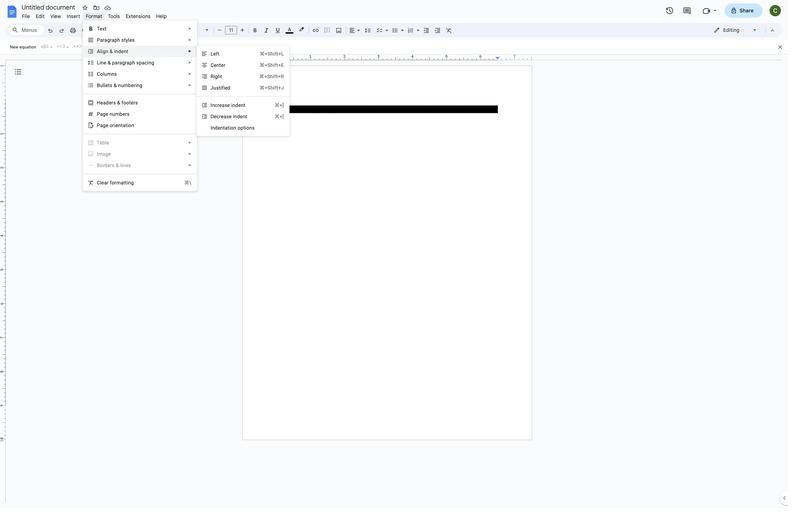 Task type: vqa. For each thing, say whether or not it's contained in the screenshot.
Width Scale %
no



Task type: locate. For each thing, give the bounding box(es) containing it.
i left age
[[97, 151, 98, 157]]

headers & footers h element
[[97, 100, 140, 106]]

s for n
[[114, 71, 117, 77]]

indent up paragraph
[[114, 49, 128, 54]]

7 ► from the top
[[188, 141, 192, 145]]

page for page orientation
[[97, 123, 108, 128]]

n for s
[[111, 71, 114, 77]]

page down page n u mbers at left
[[97, 123, 108, 128]]

1 vertical spatial page
[[97, 123, 108, 128]]

& right t on the top left of page
[[114, 83, 117, 88]]

bulle
[[97, 83, 108, 88]]

0 vertical spatial i
[[211, 102, 212, 108]]

ecrease
[[214, 114, 232, 119]]

styles
[[121, 37, 135, 43]]

0 vertical spatial c
[[211, 62, 214, 68]]

s right bulle
[[110, 83, 112, 88]]

0 vertical spatial s
[[114, 71, 117, 77]]

i
[[211, 102, 212, 108], [97, 151, 98, 157]]

format
[[86, 13, 102, 19]]

l eft
[[211, 51, 219, 57]]

ight
[[214, 74, 222, 79]]

p
[[97, 37, 100, 43]]

arial
[[182, 27, 192, 33]]

1 menu from the left
[[69, 0, 197, 282]]

l for eft
[[211, 51, 213, 57]]

& right lign
[[110, 49, 113, 54]]

► for s
[[188, 72, 192, 76]]

9 ► from the top
[[188, 163, 192, 167]]

page for page n u mbers
[[97, 111, 108, 117]]

view
[[50, 13, 61, 19]]

0 vertical spatial page
[[97, 111, 108, 117]]

1 vertical spatial indent
[[231, 102, 245, 108]]

s
[[114, 71, 117, 77], [110, 83, 112, 88]]

d ecrease indent
[[211, 114, 247, 119]]

indent up options
[[233, 114, 247, 119]]

lign
[[100, 49, 108, 54]]

eft
[[213, 51, 219, 57]]

page left u
[[97, 111, 108, 117]]

1 vertical spatial l
[[97, 60, 100, 66]]

⌘+shift+l
[[260, 51, 284, 57]]

borders & lines
[[97, 163, 131, 168]]

⌘+shift+e element
[[251, 62, 284, 69]]

d
[[211, 114, 214, 119]]

orientation
[[110, 123, 134, 128]]

insert image image
[[335, 25, 343, 35]]

6 ► from the top
[[188, 83, 192, 87]]

menu item
[[88, 151, 192, 158]]

1 ► from the top
[[188, 27, 192, 30]]

left l element
[[211, 51, 222, 57]]

► for p aragraph styles
[[188, 38, 192, 42]]

m
[[98, 151, 103, 157]]

page numbers u element
[[97, 111, 132, 117]]

0 vertical spatial l
[[211, 51, 213, 57]]

1 page from the top
[[97, 111, 108, 117]]

Rename text field
[[19, 3, 79, 11]]

⌘+]
[[275, 102, 284, 108]]

indent up decrease indent d element
[[231, 102, 245, 108]]

1 vertical spatial i
[[97, 151, 98, 157]]

help
[[156, 13, 167, 19]]

2 vertical spatial indent
[[233, 114, 247, 119]]

format menu item
[[83, 12, 105, 21]]

clear formatting c element
[[97, 180, 136, 186]]

bottom margin image
[[0, 404, 5, 440]]

menu bar inside menu bar banner
[[19, 9, 170, 21]]

& right ine
[[108, 60, 111, 66]]

left margin image
[[243, 55, 279, 60]]

1 vertical spatial n
[[110, 111, 112, 117]]

misc image
[[56, 43, 65, 49]]

i for ncrease
[[211, 102, 212, 108]]

table menu item
[[88, 139, 192, 146]]

ncrease
[[212, 102, 230, 108]]

paragraph styles p element
[[97, 37, 137, 43]]

n up bulle t s & numbering
[[111, 71, 114, 77]]

file menu item
[[19, 12, 33, 21]]

o
[[231, 125, 233, 131]]

image m element
[[97, 151, 113, 157]]

menu
[[69, 0, 197, 282], [183, 0, 290, 330]]

equations toolbar
[[0, 40, 788, 55]]

indent
[[114, 49, 128, 54], [231, 102, 245, 108], [233, 114, 247, 119]]

5 ► from the top
[[188, 72, 192, 76]]

i for m
[[97, 151, 98, 157]]

justified j element
[[211, 85, 233, 91]]

► inside "table" menu item
[[188, 141, 192, 145]]

ine
[[100, 60, 106, 66]]

1 horizontal spatial i
[[211, 102, 212, 108]]

&
[[110, 49, 113, 54], [108, 60, 111, 66], [114, 83, 117, 88], [117, 100, 120, 106], [116, 163, 119, 168]]

mode and view toolbar
[[708, 23, 778, 37]]

share button
[[724, 4, 763, 18]]

1 vertical spatial s
[[110, 83, 112, 88]]

2 page from the top
[[97, 123, 108, 128]]

l
[[211, 51, 213, 57], [97, 60, 100, 66]]

►
[[188, 27, 192, 30], [188, 38, 192, 42], [188, 49, 192, 53], [188, 61, 192, 64], [188, 72, 192, 76], [188, 83, 192, 87], [188, 141, 192, 145], [188, 152, 192, 156], [188, 163, 192, 167]]

tools
[[108, 13, 120, 19]]

menu bar
[[19, 9, 170, 21]]

spacing
[[136, 60, 154, 66]]

menu containing l
[[183, 0, 290, 330]]

aragraph
[[100, 37, 120, 43]]

enter
[[214, 62, 225, 68]]

n
[[111, 71, 114, 77], [110, 111, 112, 117], [233, 125, 236, 131]]

⌘+shift+e
[[260, 62, 284, 68]]

► for l ine & paragraph spacing
[[188, 61, 192, 64]]

indentation options o element
[[211, 125, 257, 131]]

1 horizontal spatial c
[[211, 62, 214, 68]]

& left lines
[[116, 163, 119, 168]]

0 horizontal spatial l
[[97, 60, 100, 66]]

8 ► from the top
[[188, 152, 192, 156]]

n left mbers
[[110, 111, 112, 117]]

s right colum
[[114, 71, 117, 77]]

eaders
[[100, 100, 116, 106]]

right margin image
[[496, 55, 532, 60]]

⌘+shift+j
[[260, 85, 284, 91]]

extensions menu item
[[123, 12, 153, 21]]

& right eaders
[[117, 100, 120, 106]]

page orientation 3 element
[[97, 123, 136, 128]]

c down "borders"
[[97, 180, 100, 186]]

⌘+shift+r element
[[251, 73, 284, 80]]

i inside menu item
[[97, 151, 98, 157]]

equation
[[19, 45, 36, 50]]

i m age
[[97, 151, 111, 157]]

n left options
[[233, 125, 236, 131]]

text
[[97, 26, 107, 32]]

r ight
[[211, 74, 222, 79]]

lines
[[120, 163, 131, 168]]

2 menu from the left
[[183, 0, 290, 330]]

0 vertical spatial n
[[111, 71, 114, 77]]

0 horizontal spatial c
[[97, 180, 100, 186]]

0 horizontal spatial s
[[110, 83, 112, 88]]

0 horizontal spatial i
[[97, 151, 98, 157]]

3 ► from the top
[[188, 49, 192, 53]]

page
[[97, 111, 108, 117], [97, 123, 108, 128]]

Menus field
[[9, 25, 44, 35]]

⌘backslash element
[[176, 179, 191, 186]]

1 vertical spatial c
[[97, 180, 100, 186]]

tools menu item
[[105, 12, 123, 21]]

⌘\
[[184, 180, 191, 186]]

borders & lines menu item
[[88, 162, 192, 169]]

► for age
[[188, 152, 192, 156]]

i up d
[[211, 102, 212, 108]]

table 2 element
[[97, 140, 111, 146]]

menu bar containing file
[[19, 9, 170, 21]]

1 horizontal spatial l
[[211, 51, 213, 57]]

l up c enter
[[211, 51, 213, 57]]

1 horizontal spatial s
[[114, 71, 117, 77]]

c up r
[[211, 62, 214, 68]]

text color image
[[286, 25, 293, 34]]

l down a
[[97, 60, 100, 66]]

4 ► from the top
[[188, 61, 192, 64]]

c
[[211, 62, 214, 68], [97, 180, 100, 186]]

bulle t s & numbering
[[97, 83, 142, 88]]

line & paragraph spacing image
[[364, 25, 372, 35]]

h eaders & footers
[[97, 100, 138, 106]]

menu bar banner
[[0, 0, 788, 508]]

application
[[0, 0, 788, 508]]

numbering
[[118, 83, 142, 88]]

2 ► from the top
[[188, 38, 192, 42]]

new
[[10, 45, 18, 50]]

increase indent i element
[[211, 102, 248, 108]]



Task type: describe. For each thing, give the bounding box(es) containing it.
extensions
[[126, 13, 151, 19]]

indent for d ecrease indent
[[233, 114, 247, 119]]

edit menu item
[[33, 12, 47, 21]]

decrease indent d element
[[211, 114, 249, 119]]

new equation button
[[8, 42, 38, 52]]

& for eaders
[[117, 100, 120, 106]]

a lign & indent
[[97, 49, 128, 54]]

greek letters image
[[39, 43, 49, 49]]

c for lear
[[97, 180, 100, 186]]

► inside borders & lines menu item
[[188, 163, 192, 167]]

0 vertical spatial indent
[[114, 49, 128, 54]]

file
[[22, 13, 30, 19]]

indentati
[[211, 125, 231, 131]]

top margin image
[[0, 66, 5, 102]]

⌘+left bracket element
[[266, 113, 284, 120]]

t
[[108, 83, 110, 88]]

n for u
[[110, 111, 112, 117]]

colum n s
[[97, 71, 117, 77]]

⌘+shift+l element
[[251, 50, 284, 57]]

new equation
[[10, 45, 36, 50]]

bullets & numbering t element
[[97, 83, 144, 88]]

j ustified
[[211, 85, 230, 91]]

page orientation
[[97, 123, 134, 128]]

ustified
[[213, 85, 230, 91]]

editing
[[723, 27, 739, 33]]

c enter
[[211, 62, 225, 68]]

lear
[[100, 180, 109, 186]]

text s element
[[97, 26, 109, 32]]

u
[[112, 111, 115, 117]]

⌘+[
[[275, 114, 284, 119]]

page n u mbers
[[97, 111, 130, 117]]

⌘+shift+r
[[259, 74, 284, 79]]

table
[[97, 140, 109, 146]]

& for ine
[[108, 60, 111, 66]]

columns n element
[[97, 71, 119, 77]]

main toolbar
[[44, 0, 455, 334]]

⌘+shift+j element
[[251, 84, 284, 91]]

formatting
[[110, 180, 134, 186]]

borders & lines q element
[[97, 163, 133, 168]]

l for ine
[[97, 60, 100, 66]]

footers
[[122, 100, 138, 106]]

a
[[97, 49, 100, 54]]

help menu item
[[153, 12, 170, 21]]

view menu item
[[47, 12, 64, 21]]

relation image
[[72, 43, 82, 49]]

& for lign
[[110, 49, 113, 54]]

c lear formatting
[[97, 180, 134, 186]]

age
[[103, 151, 111, 157]]

share
[[740, 7, 754, 14]]

checklist menu image
[[384, 26, 388, 28]]

bulleted list menu image
[[399, 26, 404, 28]]

arial option
[[182, 25, 201, 35]]

p aragraph styles
[[97, 37, 135, 43]]

h
[[97, 100, 100, 106]]

⌘+right bracket element
[[266, 102, 284, 109]]

paragraph
[[112, 60, 135, 66]]

line & paragraph spacing l element
[[97, 60, 156, 66]]

right r element
[[211, 74, 224, 79]]

edit
[[36, 13, 45, 19]]

Star checkbox
[[80, 3, 90, 13]]

Font size text field
[[225, 26, 237, 34]]

insert
[[67, 13, 80, 19]]

application containing share
[[0, 0, 788, 508]]

i ncrease indent
[[211, 102, 245, 108]]

s for t
[[110, 83, 112, 88]]

l ine & paragraph spacing
[[97, 60, 154, 66]]

editing button
[[709, 25, 762, 35]]

j
[[211, 85, 213, 91]]

options
[[238, 125, 255, 131]]

menu item containing i
[[88, 151, 192, 158]]

indent for i ncrease indent
[[231, 102, 245, 108]]

align & indent a element
[[97, 49, 130, 54]]

insert menu item
[[64, 12, 83, 21]]

mbers
[[115, 111, 130, 117]]

► for s & numbering
[[188, 83, 192, 87]]

► for a lign & indent
[[188, 49, 192, 53]]

indentati o n options
[[211, 125, 255, 131]]

borders
[[97, 163, 115, 168]]

Font size field
[[225, 26, 240, 35]]

r
[[211, 74, 214, 79]]

center c element
[[211, 62, 228, 68]]

& inside menu item
[[116, 163, 119, 168]]

c for enter
[[211, 62, 214, 68]]

colum
[[97, 71, 111, 77]]

highlight color image
[[298, 25, 305, 34]]

menu containing text
[[69, 0, 197, 282]]

2 vertical spatial n
[[233, 125, 236, 131]]



